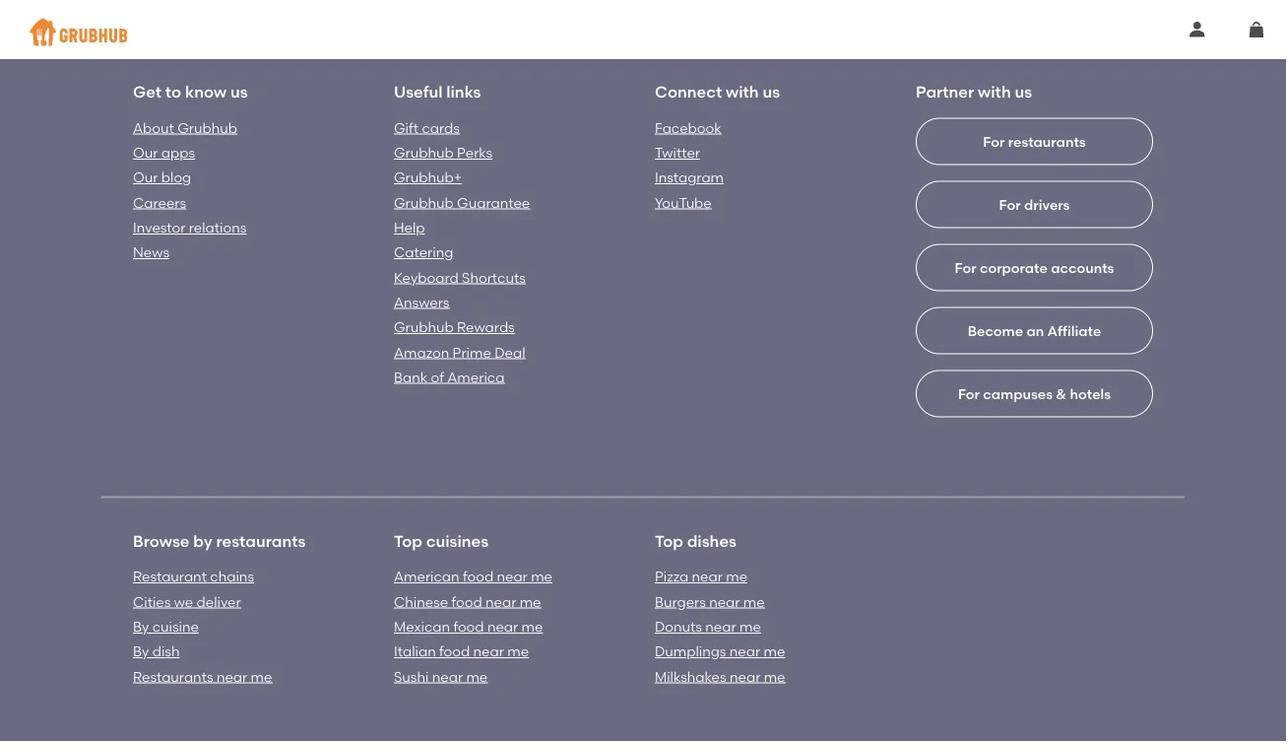 Task type: vqa. For each thing, say whether or not it's contained in the screenshot.
Our
yes



Task type: locate. For each thing, give the bounding box(es) containing it.
with right the 'partner' on the right top of the page
[[979, 82, 1012, 102]]

cards
[[422, 119, 460, 136]]

1 by from the top
[[133, 618, 149, 635]]

by
[[133, 618, 149, 635], [133, 643, 149, 660]]

3 us from the left
[[1015, 82, 1033, 102]]

youtube
[[655, 194, 712, 211]]

food
[[463, 568, 494, 585], [452, 593, 482, 610], [454, 618, 484, 635], [440, 643, 470, 660]]

grubhub rewards link
[[394, 319, 515, 336]]

2 with from the left
[[979, 82, 1012, 102]]

youtube link
[[655, 194, 712, 211]]

me up dumplings near me link
[[740, 618, 762, 635]]

for
[[984, 133, 1005, 150], [1000, 196, 1021, 213], [955, 259, 977, 276], [959, 385, 980, 402]]

for corporate accounts
[[955, 259, 1115, 276]]

rewards
[[457, 319, 515, 336]]

us for partner with us
[[1015, 82, 1033, 102]]

by left dish
[[133, 643, 149, 660]]

near down american food near me link
[[486, 593, 517, 610]]

mexican food near me link
[[394, 618, 543, 635]]

catering
[[394, 244, 454, 261]]

our down about
[[133, 144, 158, 161]]

near
[[497, 568, 528, 585], [692, 568, 723, 585], [486, 593, 517, 610], [710, 593, 741, 610], [488, 618, 519, 635], [706, 618, 737, 635], [474, 643, 504, 660], [730, 643, 761, 660], [217, 668, 248, 685], [432, 668, 463, 685], [730, 668, 761, 685]]

for drivers
[[1000, 196, 1071, 213]]

affiliate
[[1048, 322, 1102, 339]]

0 vertical spatial by
[[133, 618, 149, 635]]

grubhub+
[[394, 169, 462, 186]]

our up careers link
[[133, 169, 158, 186]]

our apps link
[[133, 144, 195, 161]]

us right connect
[[763, 82, 780, 102]]

top up american
[[394, 531, 423, 550]]

american food near me link
[[394, 568, 553, 585]]

2 horizontal spatial us
[[1015, 82, 1033, 102]]

top for top dishes
[[655, 531, 684, 550]]

1 vertical spatial by
[[133, 643, 149, 660]]

1 horizontal spatial top
[[655, 531, 684, 550]]

for for for drivers
[[1000, 196, 1021, 213]]

top for top cuisines
[[394, 531, 423, 550]]

by down cities
[[133, 618, 149, 635]]

pizza
[[655, 568, 689, 585]]

bank
[[394, 369, 428, 385]]

milkshakes
[[655, 668, 727, 685]]

1 horizontal spatial with
[[979, 82, 1012, 102]]

near right restaurants
[[217, 668, 248, 685]]

become
[[968, 322, 1024, 339]]

browse
[[133, 531, 190, 550]]

america
[[448, 369, 505, 385]]

near inside restaurant chains cities we deliver by cuisine by dish restaurants near me
[[217, 668, 248, 685]]

donuts
[[655, 618, 703, 635]]

browse by restaurants
[[133, 531, 306, 550]]

campuses
[[984, 385, 1053, 402]]

gift cards link
[[394, 119, 460, 136]]

0 horizontal spatial restaurants
[[216, 531, 306, 550]]

for left corporate
[[955, 259, 977, 276]]

us right know
[[231, 82, 248, 102]]

grubhub down know
[[178, 119, 237, 136]]

restaurants near me link
[[133, 668, 272, 685]]

0 horizontal spatial top
[[394, 531, 423, 550]]

0 vertical spatial restaurants
[[1009, 133, 1087, 150]]

2 us from the left
[[763, 82, 780, 102]]

top up pizza
[[655, 531, 684, 550]]

partner
[[916, 82, 975, 102]]

1 horizontal spatial us
[[763, 82, 780, 102]]

sushi
[[394, 668, 429, 685]]

restaurants
[[1009, 133, 1087, 150], [216, 531, 306, 550]]

1 with from the left
[[726, 82, 759, 102]]

for left campuses
[[959, 385, 980, 402]]

of
[[431, 369, 444, 385]]

restaurants
[[133, 668, 213, 685]]

near down mexican food near me link at bottom left
[[474, 643, 504, 660]]

us up for restaurants
[[1015, 82, 1033, 102]]

0 horizontal spatial us
[[231, 82, 248, 102]]

1 top from the left
[[394, 531, 423, 550]]

answers link
[[394, 294, 450, 311]]

for for for campuses & hotels
[[959, 385, 980, 402]]

we
[[174, 593, 193, 610]]

with right connect
[[726, 82, 759, 102]]

chinese food near me link
[[394, 593, 541, 610]]

investor
[[133, 219, 186, 236]]

top dishes
[[655, 531, 737, 550]]

investor                                     relations link
[[133, 219, 247, 236]]

sushi near me link
[[394, 668, 488, 685]]

amazon
[[394, 344, 450, 360]]

2 top from the left
[[655, 531, 684, 550]]

2 by from the top
[[133, 643, 149, 660]]

for down partner with us
[[984, 133, 1005, 150]]

me right restaurants
[[251, 668, 272, 685]]

with for connect
[[726, 82, 759, 102]]

with
[[726, 82, 759, 102], [979, 82, 1012, 102]]

small image
[[1190, 22, 1206, 37]]

near down dumplings near me link
[[730, 668, 761, 685]]

our
[[133, 144, 158, 161], [133, 169, 158, 186]]

american food near me chinese food near me mexican food near me italian food near me sushi near me
[[394, 568, 553, 685]]

0 horizontal spatial with
[[726, 82, 759, 102]]

near up chinese food near me link
[[497, 568, 528, 585]]

me up burgers near me link
[[726, 568, 748, 585]]

help link
[[394, 219, 425, 236]]

amazon prime deal link
[[394, 344, 526, 360]]

small image
[[1249, 22, 1265, 37]]

to
[[165, 82, 181, 102]]

by dish link
[[133, 643, 180, 660]]

news link
[[133, 244, 169, 261]]

restaurant chains link
[[133, 568, 254, 585]]

twitter
[[655, 144, 701, 161]]

restaurants up chains
[[216, 531, 306, 550]]

restaurants up drivers
[[1009, 133, 1087, 150]]

cities
[[133, 593, 171, 610]]

about grubhub our apps our                                     blog careers investor                                     relations news
[[133, 119, 247, 261]]

for left drivers
[[1000, 196, 1021, 213]]

become an affiliate
[[968, 322, 1102, 339]]

us
[[231, 82, 248, 102], [763, 82, 780, 102], [1015, 82, 1033, 102]]

1 vertical spatial our
[[133, 169, 158, 186]]

for campuses & hotels
[[959, 385, 1112, 402]]

pizza near me link
[[655, 568, 748, 585]]

near up dumplings near me link
[[706, 618, 737, 635]]

grubhub down 'grubhub+'
[[394, 194, 454, 211]]

apps
[[161, 144, 195, 161]]

cuisine
[[152, 618, 199, 635]]

cuisines
[[426, 531, 489, 550]]

near up milkshakes near me link
[[730, 643, 761, 660]]

me up donuts near me link
[[744, 593, 765, 610]]

1 horizontal spatial restaurants
[[1009, 133, 1087, 150]]

me
[[531, 568, 553, 585], [726, 568, 748, 585], [520, 593, 541, 610], [744, 593, 765, 610], [522, 618, 543, 635], [740, 618, 762, 635], [508, 643, 529, 660], [764, 643, 786, 660], [251, 668, 272, 685], [467, 668, 488, 685], [764, 668, 786, 685]]

top cuisines
[[394, 531, 489, 550]]

instagram link
[[655, 169, 724, 186]]

grubhub guarantee link
[[394, 194, 530, 211]]

drivers
[[1025, 196, 1071, 213]]

dishes
[[688, 531, 737, 550]]

0 vertical spatial our
[[133, 144, 158, 161]]

twitter link
[[655, 144, 701, 161]]

us for connect with us
[[763, 82, 780, 102]]



Task type: describe. For each thing, give the bounding box(es) containing it.
me up milkshakes near me link
[[764, 643, 786, 660]]

grubhub down gift cards link
[[394, 144, 454, 161]]

italian
[[394, 643, 436, 660]]

grubhub+ link
[[394, 169, 462, 186]]

accounts
[[1052, 259, 1115, 276]]

prime
[[453, 344, 492, 360]]

guarantee
[[457, 194, 530, 211]]

for for for corporate accounts
[[955, 259, 977, 276]]

facebook
[[655, 119, 722, 136]]

me down dumplings near me link
[[764, 668, 786, 685]]

facebook link
[[655, 119, 722, 136]]

keyboard
[[394, 269, 459, 286]]

know
[[185, 82, 227, 102]]

an
[[1027, 322, 1045, 339]]

for for for restaurants
[[984, 133, 1005, 150]]

useful links
[[394, 82, 481, 102]]

burgers
[[655, 593, 706, 610]]

chains
[[210, 568, 254, 585]]

me down italian food near me link in the left of the page
[[467, 668, 488, 685]]

perks
[[457, 144, 493, 161]]

hotels
[[1071, 385, 1112, 402]]

with for partner
[[979, 82, 1012, 102]]

me up chinese food near me link
[[531, 568, 553, 585]]

partner with us
[[916, 82, 1033, 102]]

instagram
[[655, 169, 724, 186]]

me down chinese food near me link
[[522, 618, 543, 635]]

american
[[394, 568, 460, 585]]

about grubhub link
[[133, 119, 237, 136]]

chinese
[[394, 593, 448, 610]]

dish
[[152, 643, 180, 660]]

relations
[[189, 219, 247, 236]]

pizza near me burgers near me donuts near me dumplings near me milkshakes near me
[[655, 568, 786, 685]]

grubhub inside about grubhub our apps our                                     blog careers investor                                     relations news
[[178, 119, 237, 136]]

1 vertical spatial restaurants
[[216, 531, 306, 550]]

italian food near me link
[[394, 643, 529, 660]]

me down american food near me link
[[520, 593, 541, 610]]

gift
[[394, 119, 419, 136]]

facebook twitter instagram youtube
[[655, 119, 724, 211]]

our                                     blog link
[[133, 169, 191, 186]]

for restaurants link
[[916, 118, 1154, 352]]

me inside restaurant chains cities we deliver by cuisine by dish restaurants near me
[[251, 668, 272, 685]]

answers
[[394, 294, 450, 311]]

careers link
[[133, 194, 186, 211]]

useful
[[394, 82, 443, 102]]

1 our from the top
[[133, 144, 158, 161]]

me down mexican food near me link at bottom left
[[508, 643, 529, 660]]

about
[[133, 119, 174, 136]]

become an affiliate link
[[916, 307, 1154, 542]]

for drivers link
[[916, 181, 1154, 415]]

near down chinese food near me link
[[488, 618, 519, 635]]

blog
[[161, 169, 191, 186]]

deal
[[495, 344, 526, 360]]

cities we deliver link
[[133, 593, 241, 610]]

for campuses & hotels link
[[916, 370, 1154, 605]]

get
[[133, 82, 162, 102]]

mexican
[[394, 618, 450, 635]]

grubhub perks link
[[394, 144, 493, 161]]

donuts near me link
[[655, 618, 762, 635]]

food down chinese food near me link
[[454, 618, 484, 635]]

catering link
[[394, 244, 454, 261]]

deliver
[[197, 593, 241, 610]]

restaurant chains cities we deliver by cuisine by dish restaurants near me
[[133, 568, 272, 685]]

food up sushi near me link
[[440, 643, 470, 660]]

links
[[447, 82, 481, 102]]

by
[[193, 531, 212, 550]]

shortcuts
[[462, 269, 526, 286]]

by cuisine link
[[133, 618, 199, 635]]

connect
[[655, 82, 722, 102]]

near up donuts near me link
[[710, 593, 741, 610]]

help
[[394, 219, 425, 236]]

food up chinese food near me link
[[463, 568, 494, 585]]

connect with us
[[655, 82, 780, 102]]

grubhub down the answers
[[394, 319, 454, 336]]

dumplings
[[655, 643, 727, 660]]

restaurant
[[133, 568, 207, 585]]

2 our from the top
[[133, 169, 158, 186]]

near down italian food near me link in the left of the page
[[432, 668, 463, 685]]

keyboard shortcuts link
[[394, 269, 526, 286]]

dumplings near me link
[[655, 643, 786, 660]]

milkshakes near me link
[[655, 668, 786, 685]]

burgers near me link
[[655, 593, 765, 610]]

grubhub logo image
[[30, 12, 128, 52]]

food up mexican food near me link at bottom left
[[452, 593, 482, 610]]

1 us from the left
[[231, 82, 248, 102]]

for corporate accounts link
[[916, 244, 1154, 479]]

near up burgers near me link
[[692, 568, 723, 585]]



